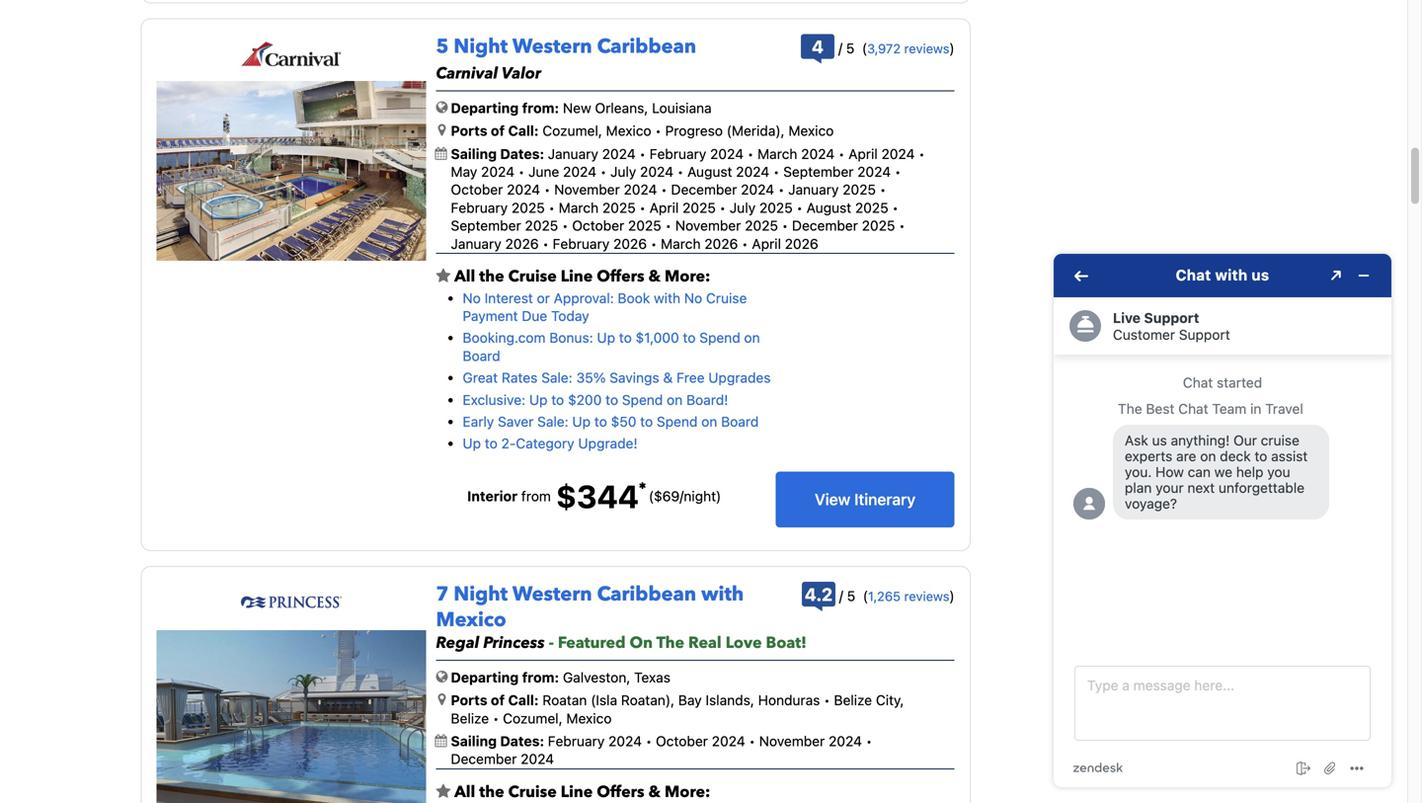 Task type: describe. For each thing, give the bounding box(es) containing it.
/ for ($69
[[680, 488, 684, 504]]

western for mexico
[[513, 581, 592, 608]]

may
[[451, 164, 478, 180]]

reviews inside / 5 ( 3,972 reviews )
[[905, 41, 950, 56]]

5 inside 5 night western caribbean carnival valor
[[436, 33, 449, 60]]

view
[[815, 490, 851, 509]]

january 2024 • february 2024 • march 2024 • april 2024 • may 2024 • june 2024 • july 2024 • august 2024 • september 2024 • october 2024 • november 2024 • december 2024 • january 2025 • february 2025 • march 2025 • april 2025 • july 2025 • august 2025 • september 2025 • october 2025 • november 2025 • december 2025 • january 2026 • february 2026 • march 2026 • april 2026
[[451, 146, 925, 252]]

roatan (isla roatan), bay islands, honduras
[[543, 692, 820, 709]]

4.2 / 5 ( 1,265 reviews )
[[805, 584, 955, 605]]

map marker image for 5 night western caribbean
[[438, 123, 446, 137]]

7
[[436, 581, 449, 608]]

up down no interest or approval: book with no cruise payment due today link
[[597, 330, 616, 346]]

to up early saver sale: up to $50 to spend on board 'link'
[[606, 392, 619, 408]]

7 night western caribbean with mexico regal princess - featured on the real love boat!
[[436, 581, 807, 654]]

the for star image
[[479, 266, 505, 288]]

0 vertical spatial august
[[688, 164, 733, 180]]

no interest or approval: book with no cruise payment due today booking.com bonus: up to $1,000 to spend on board great rates sale: 35% savings & free upgrades exclusive: up to $200 to spend on board! early saver sale: up to $50 to spend on board up to 2-category upgrade!
[[463, 290, 771, 452]]

itinerary
[[855, 490, 916, 509]]

today
[[551, 308, 590, 324]]

1 ) from the top
[[950, 40, 955, 56]]

new
[[563, 100, 592, 116]]

offers for star image
[[597, 266, 645, 288]]

boat!
[[766, 632, 807, 654]]

of for 7 night western caribbean with mexico
[[491, 692, 505, 709]]

with inside 7 night western caribbean with mexico regal princess - featured on the real love boat!
[[702, 581, 744, 608]]

1 horizontal spatial board
[[721, 413, 759, 430]]

princess cruises image
[[241, 589, 342, 616]]

0 vertical spatial april
[[849, 146, 878, 162]]

to left '$1,000'
[[619, 330, 632, 346]]

sailing for 5 night western caribbean
[[451, 146, 497, 162]]

booking.com
[[463, 330, 546, 346]]

regal princess image
[[157, 630, 426, 803]]

to down exclusive: up to $200 to spend on board! link
[[595, 413, 607, 430]]

june
[[529, 164, 560, 180]]

caribbean for carnival
[[597, 33, 697, 60]]

early saver sale: up to $50 to spend on board link
[[463, 413, 759, 430]]

all for star icon at the bottom left of the page
[[455, 781, 475, 803]]

0 horizontal spatial april
[[650, 199, 679, 216]]

1 horizontal spatial december
[[671, 182, 737, 198]]

february up 'approval:'
[[553, 235, 610, 252]]

from
[[522, 488, 551, 504]]

to right '$1,000'
[[683, 330, 696, 346]]

princess
[[483, 632, 545, 654]]

interior
[[467, 488, 518, 504]]

regal
[[436, 632, 480, 654]]

$50
[[611, 413, 637, 430]]

2 vertical spatial march
[[661, 235, 701, 252]]

islands,
[[706, 692, 755, 709]]

departing for 5 night western caribbean
[[451, 100, 519, 116]]

the
[[657, 632, 685, 654]]

all the cruise line offers & more: for star icon at the bottom left of the page
[[451, 781, 711, 803]]

/ 5 ( 3,972 reviews )
[[839, 40, 955, 56]]

& for star image
[[649, 266, 661, 288]]

early
[[463, 413, 494, 430]]

book
[[618, 290, 650, 306]]

0 horizontal spatial july
[[611, 164, 637, 180]]

november inside february 2024 • october 2024 • november 2024 • december 2024
[[759, 733, 825, 749]]

sailing dates: for 7 night western caribbean with mexico
[[451, 733, 548, 749]]

february down cozumel, mexico • progreso (merida), mexico
[[650, 146, 707, 162]]

1 vertical spatial belize
[[451, 710, 489, 727]]

night)
[[684, 488, 722, 504]]

cruise inside no interest or approval: book with no cruise payment due today booking.com bonus: up to $1,000 to spend on board great rates sale: 35% savings & free upgrades exclusive: up to $200 to spend on board! early saver sale: up to $50 to spend on board up to 2-category upgrade!
[[706, 290, 747, 306]]

belize city, belize
[[451, 692, 904, 727]]

all for star image
[[455, 266, 475, 288]]

great rates sale: 35% savings & free upgrades link
[[463, 370, 771, 386]]

& inside no interest or approval: book with no cruise payment due today booking.com bonus: up to $1,000 to spend on board great rates sale: 35% savings & free upgrades exclusive: up to $200 to spend on board! early saver sale: up to $50 to spend on board up to 2-category upgrade!
[[663, 370, 673, 386]]

4
[[812, 36, 824, 57]]

view itinerary link
[[776, 472, 955, 528]]

line for star image
[[561, 266, 593, 288]]

louisiana
[[652, 100, 712, 116]]

the for star icon at the bottom left of the page
[[479, 781, 505, 803]]

call: for 5 night western caribbean
[[508, 123, 539, 139]]

5 inside 4.2 / 5 ( 1,265 reviews )
[[847, 588, 856, 604]]

2 no from the left
[[685, 290, 703, 306]]

city,
[[876, 692, 904, 709]]

approval:
[[554, 290, 614, 306]]

0 vertical spatial spend
[[700, 330, 741, 346]]

asterisk image
[[639, 481, 646, 489]]

up down $200
[[573, 413, 591, 430]]

board!
[[687, 392, 729, 408]]

line for star icon at the bottom left of the page
[[561, 781, 593, 803]]

exclusive:
[[463, 392, 526, 408]]

0 horizontal spatial october
[[451, 182, 503, 198]]

5 right 4
[[847, 40, 855, 56]]

0 vertical spatial /
[[839, 40, 843, 56]]

0 vertical spatial cozumel,
[[543, 123, 603, 139]]

or
[[537, 290, 550, 306]]

sailing for 7 night western caribbean with mexico
[[451, 733, 497, 749]]

interest
[[485, 290, 533, 306]]

1 horizontal spatial january
[[548, 146, 599, 162]]

with inside no interest or approval: book with no cruise payment due today booking.com bonus: up to $1,000 to spend on board great rates sale: 35% savings & free upgrades exclusive: up to $200 to spend on board! early saver sale: up to $50 to spend on board up to 2-category upgrade!
[[654, 290, 681, 306]]

mexico down (isla
[[567, 710, 612, 727]]

saver
[[498, 413, 534, 430]]

0 vertical spatial march
[[758, 146, 798, 162]]

( inside 4.2 / 5 ( 1,265 reviews )
[[863, 588, 868, 604]]

0 vertical spatial belize
[[834, 692, 873, 709]]

no interest or approval: book with no cruise payment due today link
[[463, 290, 747, 324]]

due
[[522, 308, 548, 324]]

on up upgrades
[[744, 330, 760, 346]]

0 vertical spatial (
[[862, 40, 868, 56]]

$1,000
[[636, 330, 679, 346]]

texas
[[634, 669, 671, 686]]

departing for 7 night western caribbean with mexico
[[451, 669, 519, 686]]

3 2026 from the left
[[705, 235, 738, 252]]

payment
[[463, 308, 518, 324]]

dates: for 7 night western caribbean with mexico
[[500, 733, 545, 749]]

0 horizontal spatial march
[[559, 199, 599, 216]]

october inside february 2024 • october 2024 • november 2024 • december 2024
[[656, 733, 708, 749]]

$344
[[556, 477, 639, 515]]

5 night western caribbean carnival valor
[[436, 33, 697, 85]]

to left $200
[[552, 392, 564, 408]]

december inside february 2024 • october 2024 • november 2024 • december 2024
[[451, 751, 517, 767]]

sailing dates: for 5 night western caribbean
[[451, 146, 548, 162]]

calendar image for 5 night western caribbean
[[435, 147, 447, 160]]

february 2024 • october 2024 • november 2024 • december 2024
[[451, 733, 873, 767]]

on inside 7 night western caribbean with mexico regal princess - featured on the real love boat!
[[630, 632, 653, 654]]

(isla
[[591, 692, 618, 709]]

2 vertical spatial spend
[[657, 413, 698, 430]]

0 vertical spatial sale:
[[542, 370, 573, 386]]

($69
[[649, 488, 680, 504]]

bay
[[679, 692, 702, 709]]

caribbean for with
[[597, 581, 697, 608]]

progreso
[[666, 123, 723, 139]]

1 horizontal spatial august
[[807, 199, 852, 216]]

) inside 4.2 / 5 ( 1,265 reviews )
[[950, 588, 955, 604]]

great
[[463, 370, 498, 386]]



Task type: locate. For each thing, give the bounding box(es) containing it.
rates
[[502, 370, 538, 386]]

0 horizontal spatial december
[[451, 751, 517, 767]]

of down the valor
[[491, 123, 505, 139]]

caribbean up orleans,
[[597, 33, 697, 60]]

2-
[[501, 435, 516, 452]]

dates: down • cozumel, mexico at the bottom left of the page
[[500, 733, 545, 749]]

caribbean up the
[[597, 581, 697, 608]]

1 vertical spatial (
[[863, 588, 868, 604]]

october down the may
[[451, 182, 503, 198]]

the
[[479, 266, 505, 288], [479, 781, 505, 803]]

2 of from the top
[[491, 692, 505, 709]]

no right book
[[685, 290, 703, 306]]

march
[[758, 146, 798, 162], [559, 199, 599, 216], [661, 235, 701, 252]]

1 vertical spatial /
[[680, 488, 684, 504]]

2 call: from the top
[[508, 692, 539, 709]]

all right star icon at the bottom left of the page
[[455, 781, 475, 803]]

offers up book
[[597, 266, 645, 288]]

belize left city,
[[834, 692, 873, 709]]

1 vertical spatial march
[[559, 199, 599, 216]]

5 up carnival
[[436, 33, 449, 60]]

0 vertical spatial &
[[649, 266, 661, 288]]

star image
[[436, 784, 451, 800]]

from:
[[522, 100, 559, 116], [522, 669, 559, 686]]

sailing dates:
[[451, 146, 548, 162], [451, 733, 548, 749]]

on down free
[[667, 392, 683, 408]]

2 vertical spatial april
[[752, 235, 781, 252]]

2 map marker image from the top
[[438, 693, 446, 707]]

offers
[[597, 266, 645, 288], [597, 781, 645, 803]]

1 vertical spatial ports
[[451, 692, 488, 709]]

october
[[451, 182, 503, 198], [572, 217, 625, 234], [656, 733, 708, 749]]

galveston,
[[563, 669, 631, 686]]

1 horizontal spatial july
[[730, 199, 756, 216]]

map marker image down globe icon
[[438, 693, 446, 707]]

sailing up the may
[[451, 146, 497, 162]]

upgrade!
[[578, 435, 638, 452]]

1 no from the left
[[463, 290, 481, 306]]

1 vertical spatial december
[[792, 217, 858, 234]]

1 the from the top
[[479, 266, 505, 288]]

august
[[688, 164, 733, 180], [807, 199, 852, 216]]

1 horizontal spatial with
[[702, 581, 744, 608]]

carnival
[[436, 63, 498, 85]]

2 more: from the top
[[665, 781, 711, 803]]

reviews right 1,265
[[905, 589, 950, 604]]

0 horizontal spatial with
[[654, 290, 681, 306]]

cruise up upgrades
[[706, 290, 747, 306]]

2 vertical spatial &
[[649, 781, 661, 803]]

from: up the roatan
[[522, 669, 559, 686]]

1,265 reviews link
[[868, 589, 950, 604]]

1 vertical spatial january
[[789, 182, 839, 198]]

july down (merida),
[[730, 199, 756, 216]]

1 of from the top
[[491, 123, 505, 139]]

1 vertical spatial the
[[479, 781, 505, 803]]

night up carnival
[[454, 33, 508, 60]]

1 horizontal spatial october
[[572, 217, 625, 234]]

interior from $344
[[467, 477, 639, 515]]

2 night from the top
[[454, 581, 508, 608]]

( right 4
[[862, 40, 868, 56]]

ports for 5 night western caribbean
[[451, 123, 488, 139]]

1 ports of call: from the top
[[451, 123, 539, 139]]

orleans,
[[595, 100, 648, 116]]

calendar image
[[435, 147, 447, 160], [435, 735, 447, 747]]

2 the from the top
[[479, 781, 505, 803]]

1 vertical spatial reviews
[[905, 589, 950, 604]]

night inside 5 night western caribbean carnival valor
[[454, 33, 508, 60]]

carnival cruise line image
[[241, 41, 342, 67]]

2 horizontal spatial january
[[789, 182, 839, 198]]

cruise for star image
[[508, 266, 557, 288]]

2 dates: from the top
[[500, 733, 545, 749]]

& up book
[[649, 266, 661, 288]]

november down the june
[[554, 182, 620, 198]]

line down • cozumel, mexico at the bottom left of the page
[[561, 781, 593, 803]]

1 vertical spatial sailing dates:
[[451, 733, 548, 749]]

no
[[463, 290, 481, 306], [685, 290, 703, 306]]

2 sailing dates: from the top
[[451, 733, 548, 749]]

western
[[513, 33, 592, 60], [513, 581, 592, 608]]

1 ports from the top
[[451, 123, 488, 139]]

0 horizontal spatial belize
[[451, 710, 489, 727]]

0 vertical spatial october
[[451, 182, 503, 198]]

dates: up the june
[[500, 146, 545, 162]]

september down (merida),
[[784, 164, 854, 180]]

upgrades
[[709, 370, 771, 386]]

2 reviews from the top
[[905, 589, 950, 604]]

)
[[950, 40, 955, 56], [950, 588, 955, 604]]

1 vertical spatial line
[[561, 781, 593, 803]]

2 all the cruise line offers & more: from the top
[[451, 781, 711, 803]]

0 vertical spatial of
[[491, 123, 505, 139]]

cruise down • cozumel, mexico at the bottom left of the page
[[508, 781, 557, 803]]

october down the belize city, belize
[[656, 733, 708, 749]]

honduras
[[758, 692, 820, 709]]

sailing dates: down • cozumel, mexico at the bottom left of the page
[[451, 733, 548, 749]]

2 horizontal spatial april
[[849, 146, 878, 162]]

on down board!
[[702, 413, 718, 430]]

october up 'approval:'
[[572, 217, 625, 234]]

ports down 'regal'
[[451, 692, 488, 709]]

calendar image for 7 night western caribbean with mexico
[[435, 735, 447, 747]]

1 vertical spatial dates:
[[500, 733, 545, 749]]

(
[[862, 40, 868, 56], [863, 588, 868, 604]]

2 2026 from the left
[[614, 235, 647, 252]]

sailing dates: up the may
[[451, 146, 548, 162]]

0 horizontal spatial january
[[451, 235, 502, 252]]

1 vertical spatial ports of call:
[[451, 692, 539, 709]]

2 ports from the top
[[451, 692, 488, 709]]

sailing down • cozumel, mexico at the bottom left of the page
[[451, 733, 497, 749]]

of
[[491, 123, 505, 139], [491, 692, 505, 709]]

roatan),
[[621, 692, 675, 709]]

1 all the cruise line offers & more: from the top
[[451, 266, 711, 288]]

1 vertical spatial sale:
[[538, 413, 569, 430]]

1 2026 from the left
[[505, 235, 539, 252]]

ports of call: up • cozumel, mexico at the bottom left of the page
[[451, 692, 539, 709]]

2 vertical spatial /
[[840, 588, 844, 604]]

1 more: from the top
[[665, 266, 711, 288]]

march down (merida),
[[758, 146, 798, 162]]

sale: left '35%'
[[542, 370, 573, 386]]

& down february 2024 • october 2024 • november 2024 • december 2024
[[649, 781, 661, 803]]

1 dates: from the top
[[500, 146, 545, 162]]

1 vertical spatial board
[[721, 413, 759, 430]]

cozumel, down the roatan
[[503, 710, 563, 727]]

2 sailing from the top
[[451, 733, 497, 749]]

offers for star icon at the bottom left of the page
[[597, 781, 645, 803]]

1 horizontal spatial september
[[784, 164, 854, 180]]

0 vertical spatial board
[[463, 348, 501, 364]]

1 vertical spatial all
[[455, 781, 475, 803]]

0 vertical spatial call:
[[508, 123, 539, 139]]

map marker image for 7 night western caribbean with mexico
[[438, 693, 446, 707]]

carnival valor image
[[157, 81, 426, 261]]

ports of call: up the may
[[451, 123, 539, 139]]

1 vertical spatial &
[[663, 370, 673, 386]]

1 line from the top
[[561, 266, 593, 288]]

) right 3,972
[[950, 40, 955, 56]]

35%
[[577, 370, 606, 386]]

/ for 4.2
[[840, 588, 844, 604]]

november down progreso
[[676, 217, 741, 234]]

all the cruise line offers & more: down • cozumel, mexico at the bottom left of the page
[[451, 781, 711, 803]]

spend down savings
[[622, 392, 663, 408]]

1 vertical spatial september
[[451, 217, 521, 234]]

bonus:
[[550, 330, 593, 346]]

reviews inside 4.2 / 5 ( 1,265 reviews )
[[905, 589, 950, 604]]

dates:
[[500, 146, 545, 162], [500, 733, 545, 749]]

2 vertical spatial january
[[451, 235, 502, 252]]

ports of call:
[[451, 123, 539, 139], [451, 692, 539, 709]]

• cozumel, mexico
[[489, 710, 612, 727]]

(merida),
[[727, 123, 785, 139]]

1 vertical spatial call:
[[508, 692, 539, 709]]

1 vertical spatial august
[[807, 199, 852, 216]]

of for 5 night western caribbean
[[491, 123, 505, 139]]

departing right globe icon
[[451, 669, 519, 686]]

1 vertical spatial all the cruise line offers & more:
[[451, 781, 711, 803]]

no up 'payment'
[[463, 290, 481, 306]]

3,972
[[868, 41, 901, 56]]

0 vertical spatial offers
[[597, 266, 645, 288]]

0 vertical spatial january
[[548, 146, 599, 162]]

board up great
[[463, 348, 501, 364]]

2 all from the top
[[455, 781, 475, 803]]

night inside 7 night western caribbean with mexico regal princess - featured on the real love boat!
[[454, 581, 508, 608]]

$200
[[568, 392, 602, 408]]

0 vertical spatial )
[[950, 40, 955, 56]]

0 horizontal spatial board
[[463, 348, 501, 364]]

2 horizontal spatial march
[[758, 146, 798, 162]]

february down the may
[[451, 199, 508, 216]]

cruise for star icon at the bottom left of the page
[[508, 781, 557, 803]]

more: down february 2024 • october 2024 • november 2024 • december 2024
[[665, 781, 711, 803]]

0 vertical spatial november
[[554, 182, 620, 198]]

0 vertical spatial reviews
[[905, 41, 950, 56]]

call: up • cozumel, mexico at the bottom left of the page
[[508, 692, 539, 709]]

call: for 7 night western caribbean with mexico
[[508, 692, 539, 709]]

0 vertical spatial all the cruise line offers & more:
[[451, 266, 711, 288]]

2025
[[843, 182, 876, 198], [512, 199, 545, 216], [603, 199, 636, 216], [683, 199, 716, 216], [760, 199, 793, 216], [856, 199, 889, 216], [525, 217, 558, 234], [628, 217, 662, 234], [745, 217, 778, 234], [862, 217, 896, 234]]

map marker image
[[438, 123, 446, 137], [438, 693, 446, 707]]

spend up upgrades
[[700, 330, 741, 346]]

2 horizontal spatial december
[[792, 217, 858, 234]]

1 sailing from the top
[[451, 146, 497, 162]]

with right book
[[654, 290, 681, 306]]

valor
[[502, 63, 541, 85]]

1 reviews from the top
[[905, 41, 950, 56]]

the right star icon at the bottom left of the page
[[479, 781, 505, 803]]

/ right asterisk icon
[[680, 488, 684, 504]]

booking.com bonus: up to $1,000 to spend on board link
[[463, 330, 760, 364]]

calendar image down globe image
[[435, 147, 447, 160]]

more: for star icon at the bottom left of the page
[[665, 781, 711, 803]]

spend
[[700, 330, 741, 346], [622, 392, 663, 408], [657, 413, 698, 430]]

up to 2-category upgrade! link
[[463, 435, 638, 452]]

all
[[455, 266, 475, 288], [455, 781, 475, 803]]

1 calendar image from the top
[[435, 147, 447, 160]]

1 offers from the top
[[597, 266, 645, 288]]

0 horizontal spatial august
[[688, 164, 733, 180]]

dates: for 5 night western caribbean
[[500, 146, 545, 162]]

western for valor
[[513, 33, 592, 60]]

1 from: from the top
[[522, 100, 559, 116]]

2 ports of call: from the top
[[451, 692, 539, 709]]

from: for 5 night western caribbean
[[522, 100, 559, 116]]

2 from: from the top
[[522, 669, 559, 686]]

3,972 reviews link
[[868, 41, 950, 56]]

0 vertical spatial july
[[611, 164, 637, 180]]

mexico
[[606, 123, 652, 139], [789, 123, 834, 139], [436, 607, 506, 634], [567, 710, 612, 727]]

1 western from the top
[[513, 33, 592, 60]]

mexico down orleans,
[[606, 123, 652, 139]]

more: up '$1,000'
[[665, 266, 711, 288]]

1 vertical spatial from:
[[522, 669, 559, 686]]

departing down carnival
[[451, 100, 519, 116]]

0 vertical spatial sailing dates:
[[451, 146, 548, 162]]

mexico right (merida),
[[789, 123, 834, 139]]

july down orleans,
[[611, 164, 637, 180]]

1,265
[[868, 589, 901, 604]]

/ inside 4.2 / 5 ( 1,265 reviews )
[[840, 588, 844, 604]]

cozumel, down new
[[543, 123, 603, 139]]

1 vertical spatial july
[[730, 199, 756, 216]]

($69 / night)
[[649, 488, 722, 504]]

1 vertical spatial map marker image
[[438, 693, 446, 707]]

february down • cozumel, mexico at the bottom left of the page
[[548, 733, 605, 749]]

1 vertical spatial of
[[491, 692, 505, 709]]

2 line from the top
[[561, 781, 593, 803]]

5 right 4.2
[[847, 588, 856, 604]]

&
[[649, 266, 661, 288], [663, 370, 673, 386], [649, 781, 661, 803]]

1 vertical spatial offers
[[597, 781, 645, 803]]

ports of call: for 7 night western caribbean with mexico
[[451, 692, 539, 709]]

up down early
[[463, 435, 481, 452]]

2024
[[602, 146, 636, 162], [710, 146, 744, 162], [801, 146, 835, 162], [882, 146, 915, 162], [481, 164, 515, 180], [563, 164, 597, 180], [640, 164, 674, 180], [736, 164, 770, 180], [858, 164, 891, 180], [507, 182, 541, 198], [624, 182, 657, 198], [741, 182, 775, 198], [609, 733, 642, 749], [712, 733, 746, 749], [829, 733, 863, 749], [521, 751, 554, 767]]

sale:
[[542, 370, 573, 386], [538, 413, 569, 430]]

all the cruise line offers & more: for star image
[[451, 266, 711, 288]]

real
[[689, 632, 722, 654]]

0 vertical spatial caribbean
[[597, 33, 697, 60]]

1 vertical spatial sailing
[[451, 733, 497, 749]]

0 vertical spatial sailing
[[451, 146, 497, 162]]

& for star icon at the bottom left of the page
[[649, 781, 661, 803]]

night for valor
[[454, 33, 508, 60]]

0 vertical spatial the
[[479, 266, 505, 288]]

0 vertical spatial dates:
[[500, 146, 545, 162]]

roatan
[[543, 692, 587, 709]]

call: up the june
[[508, 123, 539, 139]]

2 caribbean from the top
[[597, 581, 697, 608]]

night right 7
[[454, 581, 508, 608]]

/ right 4.2
[[840, 588, 844, 604]]

ports of call: for 5 night western caribbean
[[451, 123, 539, 139]]

western up -
[[513, 581, 592, 608]]

map marker image down globe image
[[438, 123, 446, 137]]

of up • cozumel, mexico at the bottom left of the page
[[491, 692, 505, 709]]

0 vertical spatial line
[[561, 266, 593, 288]]

line up 'approval:'
[[561, 266, 593, 288]]

savings
[[610, 370, 660, 386]]

cruise up or
[[508, 266, 557, 288]]

sale: up up to 2-category upgrade! link in the left bottom of the page
[[538, 413, 569, 430]]

1 horizontal spatial march
[[661, 235, 701, 252]]

1 vertical spatial with
[[702, 581, 744, 608]]

april
[[849, 146, 878, 162], [650, 199, 679, 216], [752, 235, 781, 252]]

& left free
[[663, 370, 673, 386]]

western up the valor
[[513, 33, 592, 60]]

2 ) from the top
[[950, 588, 955, 604]]

ports for 7 night western caribbean with mexico
[[451, 692, 488, 709]]

caribbean inside 5 night western caribbean carnival valor
[[597, 33, 697, 60]]

2 vertical spatial october
[[656, 733, 708, 749]]

1 vertical spatial caribbean
[[597, 581, 697, 608]]

ports
[[451, 123, 488, 139], [451, 692, 488, 709]]

0 horizontal spatial november
[[554, 182, 620, 198]]

2 western from the top
[[513, 581, 592, 608]]

star image
[[436, 268, 451, 284]]

1 vertical spatial more:
[[665, 781, 711, 803]]

globe image
[[436, 670, 448, 684]]

1 vertical spatial november
[[676, 217, 741, 234]]

march down the june
[[559, 199, 599, 216]]

0 vertical spatial map marker image
[[438, 123, 446, 137]]

1 horizontal spatial belize
[[834, 692, 873, 709]]

1 call: from the top
[[508, 123, 539, 139]]

exclusive: up to $200 to spend on board! link
[[463, 392, 729, 408]]

0 vertical spatial september
[[784, 164, 854, 180]]

ports up the may
[[451, 123, 488, 139]]

march up '$1,000'
[[661, 235, 701, 252]]

4 2026 from the left
[[785, 235, 819, 252]]

featured
[[558, 632, 626, 654]]

1 horizontal spatial no
[[685, 290, 703, 306]]

1 caribbean from the top
[[597, 33, 697, 60]]

0 vertical spatial all
[[455, 266, 475, 288]]

offers down february 2024 • october 2024 • november 2024 • december 2024
[[597, 781, 645, 803]]

1 vertical spatial night
[[454, 581, 508, 608]]

to right '$50'
[[640, 413, 653, 430]]

night
[[454, 33, 508, 60], [454, 581, 508, 608]]

0 vertical spatial calendar image
[[435, 147, 447, 160]]

1 vertical spatial )
[[950, 588, 955, 604]]

2 offers from the top
[[597, 781, 645, 803]]

july
[[611, 164, 637, 180], [730, 199, 756, 216]]

4.2
[[805, 584, 833, 605]]

to left 2-
[[485, 435, 498, 452]]

1 all from the top
[[455, 266, 475, 288]]

1 departing from the top
[[451, 100, 519, 116]]

cozumel, mexico • progreso (merida), mexico
[[543, 123, 834, 139]]

0 horizontal spatial no
[[463, 290, 481, 306]]

caribbean inside 7 night western caribbean with mexico regal princess - featured on the real love boat!
[[597, 581, 697, 608]]

0 vertical spatial december
[[671, 182, 737, 198]]

mexico up globe icon
[[436, 607, 506, 634]]

/ right 4
[[839, 40, 843, 56]]

2 horizontal spatial october
[[656, 733, 708, 749]]

-
[[549, 632, 554, 654]]

category
[[516, 435, 575, 452]]

0 horizontal spatial september
[[451, 217, 521, 234]]

2 departing from the top
[[451, 669, 519, 686]]

1 vertical spatial october
[[572, 217, 625, 234]]

5
[[436, 33, 449, 60], [847, 40, 855, 56], [847, 588, 856, 604]]

departing
[[451, 100, 519, 116], [451, 669, 519, 686]]

up down rates
[[529, 392, 548, 408]]

all the cruise line offers & more:
[[451, 266, 711, 288], [451, 781, 711, 803]]

belize down 'regal'
[[451, 710, 489, 727]]

free
[[677, 370, 705, 386]]

all the cruise line offers & more: up 'approval:'
[[451, 266, 711, 288]]

0 vertical spatial with
[[654, 290, 681, 306]]

1 vertical spatial cruise
[[706, 290, 747, 306]]

1 vertical spatial spend
[[622, 392, 663, 408]]

western inside 5 night western caribbean carnival valor
[[513, 33, 592, 60]]

1 vertical spatial cozumel,
[[503, 710, 563, 727]]

from: for 7 night western caribbean with mexico
[[522, 669, 559, 686]]

0 vertical spatial western
[[513, 33, 592, 60]]

) right 1,265
[[950, 588, 955, 604]]

1 horizontal spatial april
[[752, 235, 781, 252]]

0 vertical spatial from:
[[522, 100, 559, 116]]

western inside 7 night western caribbean with mexico regal princess - featured on the real love boat!
[[513, 581, 592, 608]]

1 sailing dates: from the top
[[451, 146, 548, 162]]

more: for star image
[[665, 266, 711, 288]]

call:
[[508, 123, 539, 139], [508, 692, 539, 709]]

mexico inside 7 night western caribbean with mexico regal princess - featured on the real love boat!
[[436, 607, 506, 634]]

love
[[726, 632, 762, 654]]

0 vertical spatial ports
[[451, 123, 488, 139]]

february inside february 2024 • october 2024 • november 2024 • december 2024
[[548, 733, 605, 749]]

from: left new
[[522, 100, 559, 116]]

globe image
[[436, 100, 448, 114]]

november down honduras at the right of the page
[[759, 733, 825, 749]]

night for mexico
[[454, 581, 508, 608]]

0 vertical spatial cruise
[[508, 266, 557, 288]]

with up real
[[702, 581, 744, 608]]

departing from: galveston, texas
[[451, 669, 671, 686]]

board
[[463, 348, 501, 364], [721, 413, 759, 430]]

november
[[554, 182, 620, 198], [676, 217, 741, 234], [759, 733, 825, 749]]

view itinerary
[[815, 490, 916, 509]]

spend down board!
[[657, 413, 698, 430]]

1 map marker image from the top
[[438, 123, 446, 137]]

departing from: new orleans, louisiana
[[451, 100, 712, 116]]

1 night from the top
[[454, 33, 508, 60]]

2 calendar image from the top
[[435, 735, 447, 747]]



Task type: vqa. For each thing, say whether or not it's contained in the screenshot.
rightmost the August
yes



